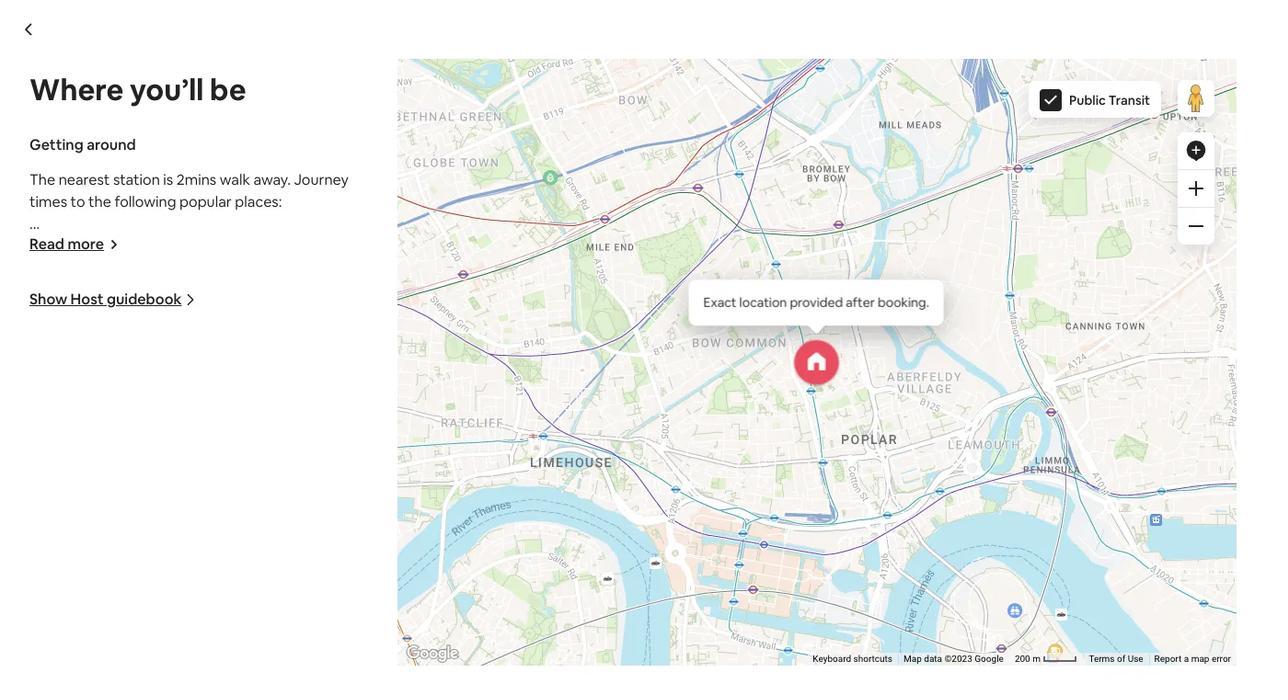 Task type: vqa. For each thing, say whether or not it's contained in the screenshot.
The Use in where you'll be dialog
yes



Task type: locate. For each thing, give the bounding box(es) containing it.
you'll up london,
[[186, 79, 235, 105]]

1 horizontal spatial terms of use
[[1089, 654, 1144, 665]]

0 vertical spatial 200 m
[[927, 596, 955, 606]]

200 m button
[[921, 595, 995, 608], [1009, 653, 1084, 666]]

1 vertical spatial 200 m
[[1015, 654, 1043, 665]]

1 horizontal spatial error
[[1212, 654, 1231, 665]]

terms inside where you'll be dialog
[[1089, 654, 1115, 665]]

drag pegman onto the map to open street view image up add a place to the map icon at top
[[1178, 80, 1215, 117]]

200 m for 200 m button corresponding to 'terms of use' link in where you'll be dialog
[[1015, 654, 1043, 665]]

1 horizontal spatial 200 m button
[[1009, 653, 1084, 666]]

shortcuts
[[765, 596, 804, 606], [854, 654, 893, 665]]

map data ©2023 google
[[815, 596, 916, 606], [904, 654, 1004, 665]]

terms of use link
[[1001, 596, 1055, 606], [1089, 654, 1144, 665]]

1 horizontal spatial report
[[1155, 654, 1182, 665]]

0 horizontal spatial 200
[[927, 596, 942, 606]]

zoom in image
[[1101, 289, 1115, 303]]

1 horizontal spatial m
[[1033, 654, 1041, 665]]

stratford: 7 mins
[[29, 237, 141, 256]]

keyboard inside where you'll be dialog
[[813, 654, 851, 665]]

data for keyboard shortcuts 'button' related to 200 m button related to 'terms of use' link related to topmost report a map error link
[[836, 596, 854, 606]]

a for bottommost report a map error link
[[1184, 654, 1189, 665]]

m inside where you'll be dialog
[[1033, 654, 1041, 665]]

0 horizontal spatial google
[[887, 596, 916, 606]]

host
[[70, 290, 104, 309]]

data inside where you'll be dialog
[[924, 654, 942, 665]]

1 horizontal spatial keyboard shortcuts button
[[813, 653, 893, 666]]

1 vertical spatial m
[[1033, 654, 1041, 665]]

1 horizontal spatial map
[[1191, 654, 1210, 665]]

where you'll be
[[29, 71, 246, 109], [118, 79, 264, 105]]

liverpool
[[29, 303, 92, 322]]

map inside where you'll be dialog
[[1191, 654, 1210, 665]]

terms for 'terms of use' link in where you'll be dialog
[[1089, 654, 1115, 665]]

transit
[[1109, 92, 1150, 109], [1020, 199, 1062, 216]]

0 horizontal spatial terms
[[1001, 596, 1027, 606]]

error
[[1124, 596, 1143, 606], [1212, 654, 1231, 665]]

mins right 7
[[109, 237, 141, 256]]

walk
[[220, 170, 250, 190]]

united
[[293, 125, 338, 144]]

200 m button for 'terms of use' link related to topmost report a map error link
[[921, 595, 995, 608]]

keyboard shortcuts for keyboard shortcuts 'button' related to 200 m button related to 'terms of use' link related to topmost report a map error link
[[725, 596, 804, 606]]

1 vertical spatial a
[[1184, 654, 1189, 665]]

1 horizontal spatial map
[[904, 654, 922, 665]]

0 vertical spatial ©2023
[[856, 596, 884, 606]]

keyboard shortcuts
[[725, 596, 804, 606], [813, 654, 893, 665]]

around
[[87, 135, 136, 155]]

shortcuts inside where you'll be dialog
[[854, 654, 893, 665]]

1 vertical spatial keyboard shortcuts
[[813, 654, 893, 665]]

1 horizontal spatial google
[[975, 654, 1004, 665]]

keyboard shortcuts button inside where you'll be dialog
[[813, 653, 893, 666]]

your stay location, map pin image
[[795, 341, 839, 385], [611, 365, 655, 409]]

1 vertical spatial terms
[[1089, 654, 1115, 665]]

is
[[163, 170, 173, 190]]

0 vertical spatial keyboard
[[725, 596, 763, 606]]

google for 'terms of use' link related to topmost report a map error link
[[887, 596, 916, 606]]

0 vertical spatial transit
[[1109, 92, 1150, 109]]

0 horizontal spatial report a map error
[[1066, 596, 1143, 606]]

1 horizontal spatial public transit
[[1069, 92, 1150, 109]]

4.71 · 14 reviews
[[954, 40, 1034, 55]]

1 vertical spatial keyboard
[[813, 654, 851, 665]]

keyboard shortcuts button
[[725, 595, 804, 608], [813, 653, 893, 666]]

public transit
[[1069, 92, 1150, 109], [981, 199, 1062, 216]]

where you'll be dialog
[[0, 0, 1266, 696]]

0 vertical spatial terms of use link
[[1001, 596, 1055, 606]]

0 vertical spatial terms of use
[[1001, 596, 1055, 606]]

be up london,
[[210, 71, 246, 109]]

getting around
[[29, 135, 136, 155]]

nearest
[[59, 170, 110, 190]]

0 horizontal spatial of
[[1029, 596, 1037, 606]]

getting
[[29, 135, 84, 155]]

you'll up greater
[[130, 71, 204, 109]]

terms of use for 'terms of use' link in where you'll be dialog
[[1089, 654, 1144, 665]]

1 vertical spatial shortcuts
[[854, 654, 893, 665]]

0 horizontal spatial map
[[815, 596, 834, 606]]

200 m inside where you'll be dialog
[[1015, 654, 1043, 665]]

0 horizontal spatial your stay location, map pin image
[[611, 365, 655, 409]]

©2023 for bottommost report a map error link
[[945, 654, 973, 665]]

200 m
[[927, 596, 955, 606], [1015, 654, 1043, 665]]

0 horizontal spatial error
[[1124, 596, 1143, 606]]

1 horizontal spatial terms
[[1089, 654, 1115, 665]]

1 horizontal spatial shortcuts
[[854, 654, 893, 665]]

of for 'terms of use' link in where you'll be dialog
[[1117, 654, 1126, 665]]

1 horizontal spatial report a map error link
[[1155, 654, 1231, 665]]

map data ©2023 google for 200 m button related to 'terms of use' link related to topmost report a map error link
[[815, 596, 916, 606]]

0 horizontal spatial shortcuts
[[765, 596, 804, 606]]

be up the greater london, england, united kingdom
[[240, 79, 264, 105]]

©2023 inside where you'll be dialog
[[945, 654, 973, 665]]

following
[[114, 192, 176, 212]]

0 vertical spatial mins
[[109, 237, 141, 256]]

report
[[1066, 596, 1094, 606], [1155, 654, 1182, 665]]

0 horizontal spatial report
[[1066, 596, 1094, 606]]

0 vertical spatial of
[[1029, 596, 1037, 606]]

report a map error
[[1066, 596, 1143, 606], [1155, 654, 1231, 665]]

england,
[[232, 125, 290, 144]]

zoom in image
[[1189, 181, 1204, 196]]

you'll
[[130, 71, 204, 109], [186, 79, 235, 105]]

map data ©2023 google for 200 m button corresponding to 'terms of use' link in where you'll be dialog
[[904, 654, 1004, 665]]

zoom out image
[[1101, 326, 1115, 341]]

where
[[29, 71, 124, 109], [118, 79, 182, 105]]

1 vertical spatial mins
[[86, 281, 118, 300]]

map
[[815, 596, 834, 606], [904, 654, 922, 665]]

reviews
[[996, 40, 1034, 55]]

where up getting around
[[29, 71, 124, 109]]

0 horizontal spatial public
[[981, 199, 1018, 216]]

200 m button for 'terms of use' link in where you'll be dialog
[[1009, 653, 1084, 666]]

report a map error link
[[1066, 596, 1143, 606], [1155, 654, 1231, 665]]

200 inside where you'll be dialog
[[1015, 654, 1030, 665]]

0 horizontal spatial transit
[[1020, 199, 1062, 216]]

mins right 20
[[165, 303, 196, 322]]

0 horizontal spatial map
[[1103, 596, 1121, 606]]

be inside dialog
[[210, 71, 246, 109]]

report a map error inside where you'll be dialog
[[1155, 654, 1231, 665]]

0 horizontal spatial drag pegman onto the map to open street view image
[[1090, 187, 1126, 224]]

1 vertical spatial report
[[1155, 654, 1182, 665]]

1 vertical spatial google
[[975, 654, 1004, 665]]

terms of use
[[1001, 596, 1055, 606], [1089, 654, 1144, 665]]

0 horizontal spatial 200 m
[[927, 596, 955, 606]]

200 for 'terms of use' link in where you'll be dialog
[[1015, 654, 1030, 665]]

1 vertical spatial 200 m button
[[1009, 653, 1084, 666]]

you'll inside dialog
[[130, 71, 204, 109]]

mins for 7
[[109, 237, 141, 256]]

1 horizontal spatial ©2023
[[945, 654, 973, 665]]

0 vertical spatial public transit
[[1069, 92, 1150, 109]]

a inside where you'll be dialog
[[1184, 654, 1189, 665]]

terms of use link inside where you'll be dialog
[[1089, 654, 1144, 665]]

add a place to the map image
[[1185, 140, 1207, 162]]

0 vertical spatial report
[[1066, 596, 1094, 606]]

0 horizontal spatial terms of use
[[1001, 596, 1055, 606]]

drag pegman onto the map to open street view image up add a place to the map image
[[1090, 187, 1126, 224]]

1 horizontal spatial 200 m
[[1015, 654, 1043, 665]]

map for topmost report a map error link
[[1103, 596, 1121, 606]]

google map
showing 3 points of interest. region
[[257, 31, 1266, 696], [73, 56, 1251, 696]]

1 horizontal spatial of
[[1117, 654, 1126, 665]]

be
[[210, 71, 246, 109], [240, 79, 264, 105]]

data
[[836, 596, 854, 606], [924, 654, 942, 665]]

m for 200 m button corresponding to 'terms of use' link in where you'll be dialog
[[1033, 654, 1041, 665]]

0 horizontal spatial use
[[1040, 596, 1055, 606]]

1 horizontal spatial terms of use link
[[1089, 654, 1144, 665]]

use
[[1040, 596, 1055, 606], [1128, 654, 1144, 665]]

map for keyboard shortcuts 'button' within where you'll be dialog
[[904, 654, 922, 665]]

1 vertical spatial of
[[1117, 654, 1126, 665]]

public transit inside where you'll be dialog
[[1069, 92, 1150, 109]]

1 vertical spatial public transit
[[981, 199, 1062, 216]]

0 vertical spatial use
[[1040, 596, 1055, 606]]

zoom out image
[[1189, 219, 1204, 234]]

200
[[927, 596, 942, 606], [1015, 654, 1030, 665]]

mins right 15
[[86, 281, 118, 300]]

0 vertical spatial map
[[815, 596, 834, 606]]

0 vertical spatial report a map error link
[[1066, 596, 1143, 606]]

0 horizontal spatial data
[[836, 596, 854, 606]]

1 vertical spatial transit
[[1020, 199, 1062, 216]]

0 vertical spatial 200 m button
[[921, 595, 995, 608]]

error for topmost report a map error link
[[1124, 596, 1143, 606]]

add a place to the map image
[[1097, 247, 1119, 269]]

greater
[[118, 125, 170, 144]]

a for topmost report a map error link
[[1096, 596, 1101, 606]]

drag pegman onto the map to open street view image
[[1178, 80, 1215, 117], [1090, 187, 1126, 224]]

of
[[1029, 596, 1037, 606], [1117, 654, 1126, 665]]

terms
[[1001, 596, 1027, 606], [1089, 654, 1115, 665]]

1 vertical spatial error
[[1212, 654, 1231, 665]]

1 horizontal spatial 200
[[1015, 654, 1030, 665]]

transit inside where you'll be dialog
[[1109, 92, 1150, 109]]

keyboard shortcuts for keyboard shortcuts 'button' within where you'll be dialog
[[813, 654, 893, 665]]

0 horizontal spatial keyboard shortcuts button
[[725, 595, 804, 608]]

data for keyboard shortcuts 'button' within where you'll be dialog
[[924, 654, 942, 665]]

1 horizontal spatial drag pegman onto the map to open street view image
[[1178, 80, 1215, 117]]

public inside where you'll be dialog
[[1069, 92, 1106, 109]]

google map
showing 3 points of interest. region inside where you'll be dialog
[[257, 31, 1266, 696]]

where inside where you'll be dialog
[[29, 71, 124, 109]]

1 vertical spatial map
[[904, 654, 922, 665]]

where you'll be up greater
[[29, 71, 246, 109]]

0 vertical spatial public
[[1069, 92, 1106, 109]]

google inside where you'll be dialog
[[975, 654, 1004, 665]]

kingdom
[[341, 125, 403, 144]]

1 vertical spatial 200
[[1015, 654, 1030, 665]]

0 horizontal spatial keyboard
[[725, 596, 763, 606]]

google image
[[402, 642, 463, 666]]

terms for 'terms of use' link related to topmost report a map error link
[[1001, 596, 1027, 606]]

0 vertical spatial keyboard shortcuts button
[[725, 595, 804, 608]]

0 vertical spatial report a map error
[[1066, 596, 1143, 606]]

map inside where you'll be dialog
[[904, 654, 922, 665]]

m for 200 m button related to 'terms of use' link related to topmost report a map error link
[[944, 596, 952, 606]]

0 horizontal spatial ©2023
[[856, 596, 884, 606]]

1 vertical spatial terms of use
[[1089, 654, 1144, 665]]

200 m for 200 m button related to 'terms of use' link related to topmost report a map error link
[[927, 596, 955, 606]]

1 vertical spatial keyboard shortcuts button
[[813, 653, 893, 666]]

1 horizontal spatial report a map error
[[1155, 654, 1231, 665]]

use inside where you'll be dialog
[[1128, 654, 1144, 665]]

of inside where you'll be dialog
[[1117, 654, 1126, 665]]

1 vertical spatial ©2023
[[945, 654, 973, 665]]

times
[[29, 192, 67, 212]]

0 vertical spatial data
[[836, 596, 854, 606]]

keyboard
[[725, 596, 763, 606], [813, 654, 851, 665]]

1 vertical spatial map data ©2023 google
[[904, 654, 1004, 665]]

terms of use inside where you'll be dialog
[[1089, 654, 1144, 665]]

mins
[[109, 237, 141, 256], [86, 281, 118, 300], [165, 303, 196, 322]]

a
[[1096, 596, 1101, 606], [1184, 654, 1189, 665]]

public
[[1069, 92, 1106, 109], [981, 199, 1018, 216]]

0 vertical spatial m
[[944, 596, 952, 606]]

0 horizontal spatial report a map error link
[[1066, 596, 1143, 606]]

m
[[944, 596, 952, 606], [1033, 654, 1041, 665]]

0 horizontal spatial keyboard shortcuts
[[725, 596, 804, 606]]

1 vertical spatial report a map error link
[[1155, 654, 1231, 665]]

1 horizontal spatial public
[[1069, 92, 1106, 109]]

0 vertical spatial keyboard shortcuts
[[725, 596, 804, 606]]

0 horizontal spatial m
[[944, 596, 952, 606]]

map
[[1103, 596, 1121, 606], [1191, 654, 1210, 665]]

1 horizontal spatial transit
[[1109, 92, 1150, 109]]

0 vertical spatial terms
[[1001, 596, 1027, 606]]

1 vertical spatial terms of use link
[[1089, 654, 1144, 665]]

report a map error for topmost report a map error link
[[1066, 596, 1143, 606]]

1 horizontal spatial a
[[1184, 654, 1189, 665]]

0 vertical spatial error
[[1124, 596, 1143, 606]]

read more button
[[29, 235, 119, 254]]

mins for 15
[[86, 281, 118, 300]]

0 vertical spatial map
[[1103, 596, 1121, 606]]

0 vertical spatial google
[[887, 596, 916, 606]]

1 horizontal spatial keyboard shortcuts
[[813, 654, 893, 665]]

keyboard shortcuts inside where you'll be dialog
[[813, 654, 893, 665]]

1 vertical spatial map
[[1191, 654, 1210, 665]]

google
[[887, 596, 916, 606], [975, 654, 1004, 665]]

1 horizontal spatial keyboard
[[813, 654, 851, 665]]

map data ©2023 google inside where you'll be dialog
[[904, 654, 1004, 665]]

©2023
[[856, 596, 884, 606], [945, 654, 973, 665]]

error inside where you'll be dialog
[[1212, 654, 1231, 665]]

read
[[29, 235, 64, 254]]



Task type: describe. For each thing, give the bounding box(es) containing it.
15
[[69, 281, 83, 300]]

show host guidebook
[[29, 290, 182, 309]]

terms of use link for topmost report a map error link
[[1001, 596, 1055, 606]]

keyboard shortcuts button for 200 m button related to 'terms of use' link related to topmost report a map error link
[[725, 595, 804, 608]]

shortcuts for keyboard shortcuts 'button' related to 200 m button related to 'terms of use' link related to topmost report a map error link
[[765, 596, 804, 606]]

to
[[70, 192, 85, 212]]

the nearest station is 2mins walk away. journey times to the following popular places:
[[29, 170, 349, 212]]

popular
[[179, 192, 232, 212]]

places:
[[235, 192, 282, 212]]

error for bottommost report a map error link
[[1212, 654, 1231, 665]]

1 vertical spatial drag pegman onto the map to open street view image
[[1090, 187, 1126, 224]]

stratford:
[[29, 237, 95, 256]]

0 horizontal spatial public transit
[[981, 199, 1062, 216]]

use for 'terms of use' link related to topmost report a map error link
[[1040, 596, 1055, 606]]

©2023 for topmost report a map error link
[[856, 596, 884, 606]]

map for keyboard shortcuts 'button' related to 200 m button related to 'terms of use' link related to topmost report a map error link
[[815, 596, 834, 606]]

street:
[[95, 303, 141, 322]]

greater london, england, united kingdom
[[118, 125, 403, 144]]

keyboard shortcuts button for 200 m button corresponding to 'terms of use' link in where you'll be dialog
[[813, 653, 893, 666]]

journey
[[294, 170, 349, 190]]

where up greater
[[118, 79, 182, 105]]

the
[[88, 192, 111, 212]]

keyboard for bottommost report a map error link
[[813, 654, 851, 665]]

show host guidebook link
[[29, 290, 196, 309]]

use for 'terms of use' link in where you'll be dialog
[[1128, 654, 1144, 665]]

1 vertical spatial public
[[981, 199, 1018, 216]]

station
[[113, 170, 160, 190]]

more
[[68, 235, 104, 254]]

map for bottommost report a map error link
[[1191, 654, 1210, 665]]

the
[[29, 170, 55, 190]]

terms of use for 'terms of use' link related to topmost report a map error link
[[1001, 596, 1055, 606]]

read more
[[29, 235, 104, 254]]

guidebook
[[107, 290, 182, 309]]

200 for 'terms of use' link related to topmost report a map error link
[[927, 596, 942, 606]]

where you'll be inside dialog
[[29, 71, 246, 109]]

bank: 15 mins liverpool street: 20 mins
[[29, 281, 196, 322]]

1 horizontal spatial your stay location, map pin image
[[795, 341, 839, 385]]

14
[[982, 40, 993, 55]]

bank:
[[29, 281, 66, 300]]

google for 'terms of use' link in where you'll be dialog
[[975, 654, 1004, 665]]

7
[[98, 237, 106, 256]]

report inside where you'll be dialog
[[1155, 654, 1182, 665]]

of for 'terms of use' link related to topmost report a map error link
[[1029, 596, 1037, 606]]

4.71
[[954, 40, 973, 55]]

shortcuts for keyboard shortcuts 'button' within where you'll be dialog
[[854, 654, 893, 665]]

terms of use link for bottommost report a map error link
[[1089, 654, 1144, 665]]

show
[[29, 290, 67, 309]]

·
[[976, 40, 979, 55]]

2mins
[[176, 170, 217, 190]]

away.
[[253, 170, 291, 190]]

20
[[144, 303, 161, 322]]

2 vertical spatial mins
[[165, 303, 196, 322]]

london,
[[174, 125, 228, 144]]

keyboard for topmost report a map error link
[[725, 596, 763, 606]]

report a map error for bottommost report a map error link
[[1155, 654, 1231, 665]]

where you'll be up london,
[[118, 79, 264, 105]]



